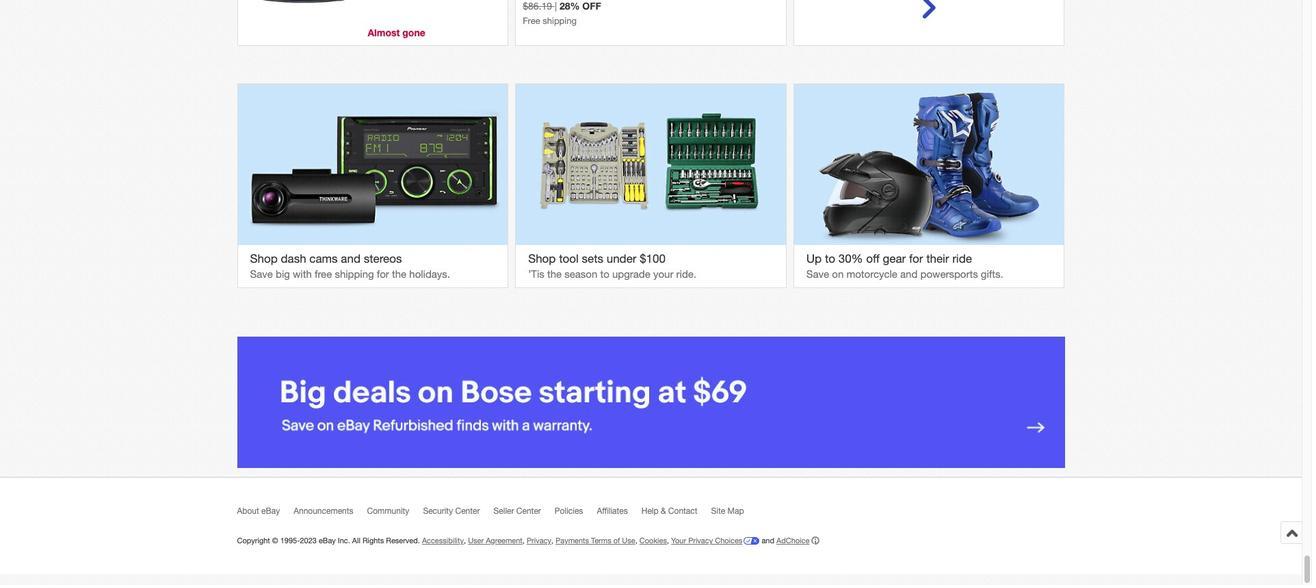 Task type: describe. For each thing, give the bounding box(es) containing it.
about ebay link
[[237, 507, 294, 522]]

5 , from the left
[[667, 537, 670, 545]]

1995-
[[280, 537, 300, 545]]

their
[[927, 252, 950, 266]]

rights
[[363, 537, 384, 545]]

accessibility
[[422, 537, 464, 545]]

season
[[565, 269, 598, 280]]

privacy link
[[527, 537, 552, 545]]

reserved.
[[386, 537, 420, 545]]

28%
[[560, 0, 580, 12]]

and inside the up to 30% off gear for their ride save on motorcycle and powersports gifts.
[[901, 269, 918, 280]]

big
[[276, 269, 290, 280]]

affiliates
[[597, 507, 628, 516]]

your
[[654, 269, 674, 280]]

tool
[[559, 252, 579, 266]]

cams
[[310, 252, 338, 266]]

site
[[712, 507, 726, 516]]

seller center
[[494, 507, 541, 516]]

©
[[272, 537, 278, 545]]

site map
[[712, 507, 744, 516]]

'tis
[[529, 269, 545, 280]]

dash
[[281, 252, 306, 266]]

cookies
[[640, 537, 667, 545]]

center for seller center
[[517, 507, 541, 516]]

the inside shop tool sets under $100 'tis the season to upgrade your ride.
[[548, 269, 562, 280]]

big deals on bose starting at $69 save on ebay refurbished finds with a warranty. image
[[237, 337, 1066, 468]]

gear
[[883, 252, 907, 266]]

security
[[423, 507, 453, 516]]

for inside the up to 30% off gear for their ride save on motorcycle and powersports gifts.
[[910, 252, 924, 266]]

user agreement link
[[468, 537, 523, 545]]

2023
[[300, 537, 317, 545]]

shop for shop tool sets under $100
[[529, 252, 556, 266]]

community link
[[367, 507, 423, 522]]

on
[[833, 269, 844, 280]]

the inside 'shop dash cams and stereos save big with free shipping for the holidays.'
[[392, 269, 407, 280]]

about
[[237, 507, 259, 516]]

off for 28%
[[583, 0, 602, 12]]

payments terms of use link
[[556, 537, 636, 545]]

policies link
[[555, 507, 597, 522]]

1 horizontal spatial ebay
[[319, 537, 336, 545]]

stereos
[[364, 252, 402, 266]]

and inside 'shop dash cams and stereos save big with free shipping for the holidays.'
[[341, 252, 361, 266]]

powersports
[[921, 269, 979, 280]]

$86.19
[[523, 1, 552, 12]]

and adchoice
[[760, 537, 810, 545]]

announcements link
[[294, 507, 367, 522]]

&
[[661, 507, 666, 516]]

announcements
[[294, 507, 354, 516]]

agreement
[[486, 537, 523, 545]]

about ebay
[[237, 507, 280, 516]]

to inside the up to 30% off gear for their ride save on motorcycle and powersports gifts.
[[825, 252, 836, 266]]

2 privacy from the left
[[689, 537, 713, 545]]

adchoice link
[[777, 537, 820, 546]]



Task type: locate. For each thing, give the bounding box(es) containing it.
use
[[622, 537, 636, 545]]

off for 30%
[[867, 252, 880, 266]]

2 the from the left
[[548, 269, 562, 280]]

1 center from the left
[[456, 507, 480, 516]]

4 , from the left
[[636, 537, 638, 545]]

terms
[[592, 537, 612, 545]]

ride.
[[677, 269, 697, 280]]

off inside $86.19 | 28% off free shipping
[[583, 0, 602, 12]]

0 vertical spatial for
[[910, 252, 924, 266]]

motorcycle
[[847, 269, 898, 280]]

1 horizontal spatial shop
[[529, 252, 556, 266]]

accessibility link
[[422, 537, 464, 545]]

to
[[825, 252, 836, 266], [601, 269, 610, 280]]

0 vertical spatial and
[[341, 252, 361, 266]]

adchoice
[[777, 537, 810, 545]]

seller
[[494, 507, 514, 516]]

1 vertical spatial to
[[601, 269, 610, 280]]

for left their
[[910, 252, 924, 266]]

shipping inside $86.19 | 28% off free shipping
[[543, 16, 577, 26]]

security center link
[[423, 507, 494, 522]]

center
[[456, 507, 480, 516], [517, 507, 541, 516]]

save left big
[[250, 269, 273, 280]]

sets
[[582, 252, 604, 266]]

for
[[910, 252, 924, 266], [377, 269, 389, 280]]

shop up 'tis on the left top of the page
[[529, 252, 556, 266]]

center right "seller" at the bottom of the page
[[517, 507, 541, 516]]

2 vertical spatial and
[[762, 537, 775, 545]]

almost
[[368, 27, 400, 39]]

0 horizontal spatial save
[[250, 269, 273, 280]]

ebay right about
[[262, 507, 280, 516]]

center for security center
[[456, 507, 480, 516]]

security center
[[423, 507, 480, 516]]

off right 28%
[[583, 0, 602, 12]]

0 vertical spatial off
[[583, 0, 602, 12]]

shipping down the |
[[543, 16, 577, 26]]

1 the from the left
[[392, 269, 407, 280]]

save down up
[[807, 269, 830, 280]]

to down sets
[[601, 269, 610, 280]]

1 horizontal spatial center
[[517, 507, 541, 516]]

shipping
[[543, 16, 577, 26], [335, 269, 374, 280]]

holidays.
[[410, 269, 450, 280]]

the down stereos
[[392, 269, 407, 280]]

0 horizontal spatial center
[[456, 507, 480, 516]]

1 horizontal spatial privacy
[[689, 537, 713, 545]]

save inside 'shop dash cams and stereos save big with free shipping for the holidays.'
[[250, 269, 273, 280]]

2 center from the left
[[517, 507, 541, 516]]

1 horizontal spatial for
[[910, 252, 924, 266]]

free
[[523, 16, 541, 26]]

1 horizontal spatial and
[[762, 537, 775, 545]]

shipping right free
[[335, 269, 374, 280]]

0 horizontal spatial ebay
[[262, 507, 280, 516]]

1 horizontal spatial off
[[867, 252, 880, 266]]

your privacy choices link
[[672, 537, 760, 545]]

the
[[392, 269, 407, 280], [548, 269, 562, 280]]

user
[[468, 537, 484, 545]]

2 shop from the left
[[529, 252, 556, 266]]

, left "cookies"
[[636, 537, 638, 545]]

help & contact link
[[642, 507, 712, 522]]

of
[[614, 537, 620, 545]]

off
[[583, 0, 602, 12], [867, 252, 880, 266]]

0 vertical spatial to
[[825, 252, 836, 266]]

privacy
[[527, 537, 552, 545], [689, 537, 713, 545]]

privacy down seller center link
[[527, 537, 552, 545]]

for inside 'shop dash cams and stereos save big with free shipping for the holidays.'
[[377, 269, 389, 280]]

cookies link
[[640, 537, 667, 545]]

policies
[[555, 507, 583, 516]]

1 vertical spatial ebay
[[319, 537, 336, 545]]

upgrade
[[613, 269, 651, 280]]

0 horizontal spatial shop
[[250, 252, 278, 266]]

0 horizontal spatial privacy
[[527, 537, 552, 545]]

shop
[[250, 252, 278, 266], [529, 252, 556, 266]]

1 vertical spatial off
[[867, 252, 880, 266]]

0 horizontal spatial for
[[377, 269, 389, 280]]

1 horizontal spatial the
[[548, 269, 562, 280]]

copyright
[[237, 537, 270, 545]]

, left privacy link
[[523, 537, 525, 545]]

inc.
[[338, 537, 350, 545]]

center right security
[[456, 507, 480, 516]]

, left user
[[464, 537, 466, 545]]

,
[[464, 537, 466, 545], [523, 537, 525, 545], [552, 537, 554, 545], [636, 537, 638, 545], [667, 537, 670, 545]]

almost gone
[[368, 27, 426, 39]]

shop inside 'shop dash cams and stereos save big with free shipping for the holidays.'
[[250, 252, 278, 266]]

1 save from the left
[[250, 269, 273, 280]]

ebay left inc.
[[319, 537, 336, 545]]

0 vertical spatial ebay
[[262, 507, 280, 516]]

save inside the up to 30% off gear for their ride save on motorcycle and powersports gifts.
[[807, 269, 830, 280]]

up
[[807, 252, 822, 266]]

and down gear
[[901, 269, 918, 280]]

0 horizontal spatial and
[[341, 252, 361, 266]]

up to 30% off gear for their ride save on motorcycle and powersports gifts.
[[807, 252, 1004, 280]]

3 , from the left
[[552, 537, 554, 545]]

gone
[[403, 27, 426, 39]]

1 shop from the left
[[250, 252, 278, 266]]

your
[[672, 537, 687, 545]]

help
[[642, 507, 659, 516]]

0 horizontal spatial the
[[392, 269, 407, 280]]

site map link
[[712, 507, 758, 522]]

shop inside shop tool sets under $100 'tis the season to upgrade your ride.
[[529, 252, 556, 266]]

to right up
[[825, 252, 836, 266]]

and
[[341, 252, 361, 266], [901, 269, 918, 280], [762, 537, 775, 545]]

2 save from the left
[[807, 269, 830, 280]]

seller center link
[[494, 507, 555, 522]]

community
[[367, 507, 410, 516]]

1 horizontal spatial to
[[825, 252, 836, 266]]

ebay
[[262, 507, 280, 516], [319, 537, 336, 545]]

under
[[607, 252, 637, 266]]

map
[[728, 507, 744, 516]]

1 vertical spatial for
[[377, 269, 389, 280]]

ride
[[953, 252, 973, 266]]

1 privacy from the left
[[527, 537, 552, 545]]

privacy right 'your'
[[689, 537, 713, 545]]

shop tool sets under $100 'tis the season to upgrade your ride.
[[529, 252, 697, 280]]

0 horizontal spatial off
[[583, 0, 602, 12]]

, left 'your'
[[667, 537, 670, 545]]

1 horizontal spatial shipping
[[543, 16, 577, 26]]

off inside the up to 30% off gear for their ride save on motorcycle and powersports gifts.
[[867, 252, 880, 266]]

and left adchoice
[[762, 537, 775, 545]]

2 horizontal spatial and
[[901, 269, 918, 280]]

$86.19 | 28% off free shipping
[[523, 0, 602, 26]]

30%
[[839, 252, 864, 266]]

0 horizontal spatial shipping
[[335, 269, 374, 280]]

0 vertical spatial shipping
[[543, 16, 577, 26]]

save
[[250, 269, 273, 280], [807, 269, 830, 280]]

for down stereos
[[377, 269, 389, 280]]

shop dash cams and stereos save big with free shipping for the holidays.
[[250, 252, 450, 280]]

help & contact
[[642, 507, 698, 516]]

2 , from the left
[[523, 537, 525, 545]]

all
[[352, 537, 361, 545]]

0 horizontal spatial to
[[601, 269, 610, 280]]

off up motorcycle
[[867, 252, 880, 266]]

, left payments
[[552, 537, 554, 545]]

affiliates link
[[597, 507, 642, 522]]

contact
[[669, 507, 698, 516]]

1 , from the left
[[464, 537, 466, 545]]

1 vertical spatial shipping
[[335, 269, 374, 280]]

payments
[[556, 537, 589, 545]]

shop for shop dash cams and stereos
[[250, 252, 278, 266]]

|
[[555, 1, 557, 12]]

shipping inside 'shop dash cams and stereos save big with free shipping for the holidays.'
[[335, 269, 374, 280]]

choices
[[716, 537, 743, 545]]

1 horizontal spatial save
[[807, 269, 830, 280]]

1 vertical spatial and
[[901, 269, 918, 280]]

to inside shop tool sets under $100 'tis the season to upgrade your ride.
[[601, 269, 610, 280]]

gifts.
[[982, 269, 1004, 280]]

and right cams
[[341, 252, 361, 266]]

free
[[315, 269, 332, 280]]

$100
[[640, 252, 666, 266]]

with
[[293, 269, 312, 280]]

shop up big
[[250, 252, 278, 266]]

the right 'tis on the left top of the page
[[548, 269, 562, 280]]

copyright © 1995-2023 ebay inc. all rights reserved. accessibility , user agreement , privacy , payments terms of use , cookies , your privacy choices
[[237, 537, 743, 545]]



Task type: vqa. For each thing, say whether or not it's contained in the screenshot.
Game of Thrones Link
no



